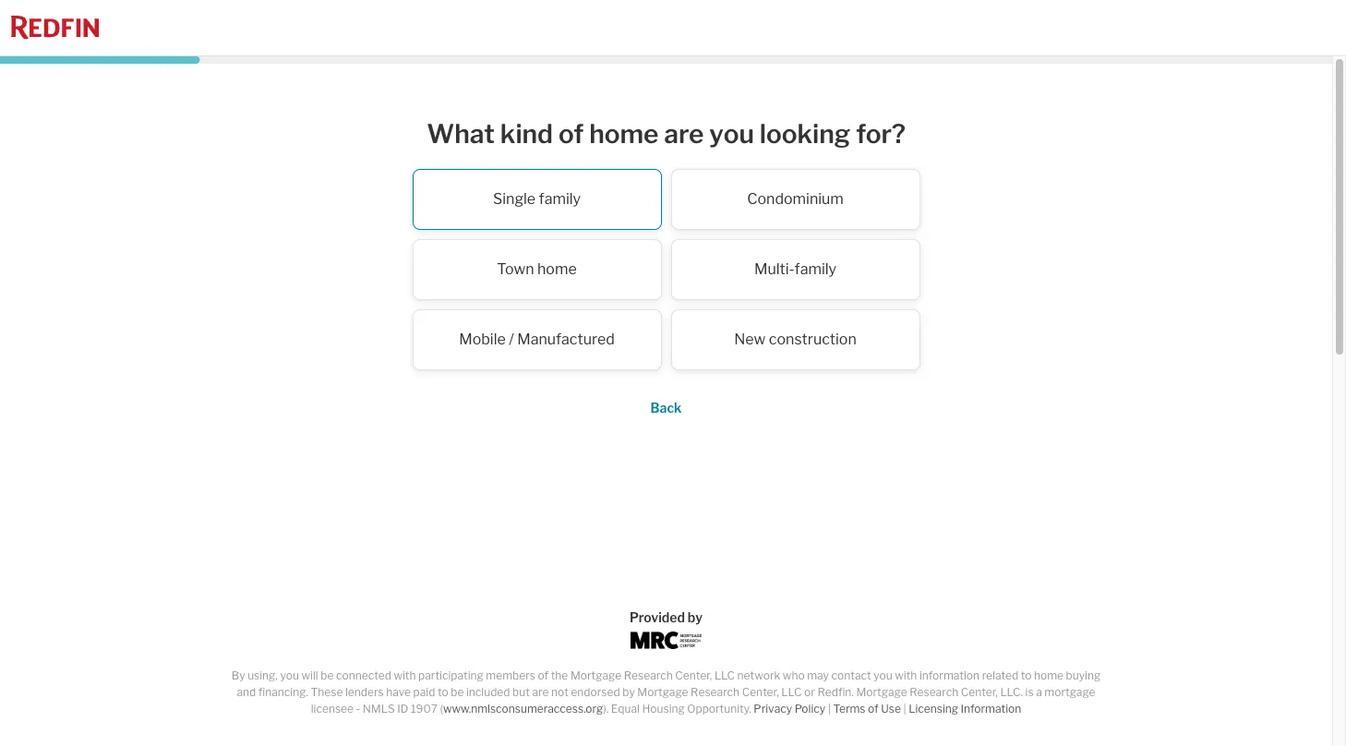 Task type: vqa. For each thing, say whether or not it's contained in the screenshot.
Tour corresponding to Tour in person
no



Task type: locate. For each thing, give the bounding box(es) containing it.
1 horizontal spatial llc
[[782, 685, 802, 699]]

with up the use
[[895, 669, 917, 683]]

home
[[589, 118, 659, 150], [538, 260, 577, 278], [1034, 669, 1064, 683]]

of left 'the'
[[538, 669, 549, 683]]

| down redfin.
[[828, 702, 831, 716]]

nmls
[[363, 702, 395, 716]]

0 vertical spatial family
[[539, 190, 581, 207]]

of right kind
[[559, 118, 584, 150]]

mortgage
[[571, 669, 622, 683], [638, 685, 689, 699], [857, 685, 908, 699]]

llc
[[715, 669, 735, 683], [782, 685, 802, 699]]

0 horizontal spatial to
[[438, 685, 449, 699]]

1 vertical spatial are
[[532, 685, 549, 699]]

you up condominium
[[710, 118, 755, 150]]

what kind of home are you looking for?
[[427, 118, 906, 150]]

2 horizontal spatial of
[[868, 702, 879, 716]]

family for multi-family
[[795, 260, 837, 278]]

of left the use
[[868, 702, 879, 716]]

single family
[[493, 190, 581, 207]]

center,
[[675, 669, 712, 683], [742, 685, 779, 699], [961, 685, 998, 699]]

0 vertical spatial of
[[559, 118, 584, 150]]

by inside by using, you will be connected with participating members of the mortgage research center, llc network who may contact you with information related to home buying and financing. these lenders have paid to be included but are not endorsed by mortgage research center, llc or redfin. mortgage research center, llc. is a mortgage licensee - nmls id 1907 (
[[623, 685, 635, 699]]

1 vertical spatial be
[[451, 685, 464, 699]]

and
[[237, 685, 256, 699]]

0 horizontal spatial center,
[[675, 669, 712, 683]]

kind
[[500, 118, 553, 150]]

research up licensing
[[910, 685, 959, 699]]

are inside by using, you will be connected with participating members of the mortgage research center, llc network who may contact you with information related to home buying and financing. these lenders have paid to be included but are not endorsed by mortgage research center, llc or redfin. mortgage research center, llc. is a mortgage licensee - nmls id 1907 (
[[532, 685, 549, 699]]

mobile / manufactured
[[459, 330, 615, 348]]

by
[[688, 610, 703, 625], [623, 685, 635, 699]]

1 horizontal spatial home
[[589, 118, 659, 150]]

0 vertical spatial llc
[[715, 669, 735, 683]]

you
[[710, 118, 755, 150], [280, 669, 299, 683], [874, 669, 893, 683]]

included
[[466, 685, 510, 699]]

who
[[783, 669, 805, 683]]

0 horizontal spatial home
[[538, 260, 577, 278]]

1 horizontal spatial |
[[904, 702, 907, 716]]

a
[[1036, 685, 1043, 699]]

0 horizontal spatial of
[[538, 669, 549, 683]]

center, up information
[[961, 685, 998, 699]]

construction
[[769, 330, 857, 348]]

manufactured
[[517, 330, 615, 348]]

will
[[302, 669, 318, 683]]

participating
[[418, 669, 484, 683]]

be down participating
[[451, 685, 464, 699]]

you right contact
[[874, 669, 893, 683]]

by up equal
[[623, 685, 635, 699]]

not
[[551, 685, 569, 699]]

family up construction
[[795, 260, 837, 278]]

0 horizontal spatial are
[[532, 685, 549, 699]]

to up is
[[1021, 669, 1032, 683]]

paid
[[413, 685, 435, 699]]

1 vertical spatial llc
[[782, 685, 802, 699]]

1 vertical spatial home
[[538, 260, 577, 278]]

privacy
[[754, 702, 793, 716]]

housing
[[642, 702, 685, 716]]

research up opportunity.
[[691, 685, 740, 699]]

to
[[1021, 669, 1032, 683], [438, 685, 449, 699]]

with
[[394, 669, 416, 683], [895, 669, 917, 683]]

looking for?
[[760, 118, 906, 150]]

are
[[664, 118, 704, 150], [532, 685, 549, 699]]

|
[[828, 702, 831, 716], [904, 702, 907, 716]]

1 vertical spatial by
[[623, 685, 635, 699]]

2 horizontal spatial center,
[[961, 685, 998, 699]]

endorsed
[[571, 685, 620, 699]]

be
[[321, 669, 334, 683], [451, 685, 464, 699]]

0 vertical spatial to
[[1021, 669, 1032, 683]]

0 horizontal spatial by
[[623, 685, 635, 699]]

by using, you will be connected with participating members of the mortgage research center, llc network who may contact you with information related to home buying and financing. these lenders have paid to be included but are not endorsed by mortgage research center, llc or redfin. mortgage research center, llc. is a mortgage licensee - nmls id 1907 (
[[232, 669, 1101, 716]]

research
[[624, 669, 673, 683], [691, 685, 740, 699], [910, 685, 959, 699]]

0 horizontal spatial |
[[828, 702, 831, 716]]

1 vertical spatial family
[[795, 260, 837, 278]]

1 vertical spatial of
[[538, 669, 549, 683]]

with up have
[[394, 669, 416, 683]]

/
[[509, 330, 514, 348]]

lenders
[[345, 685, 384, 699]]

1 horizontal spatial family
[[795, 260, 837, 278]]

the
[[551, 669, 568, 683]]

center, up opportunity.
[[675, 669, 712, 683]]

0 horizontal spatial you
[[280, 669, 299, 683]]

1 horizontal spatial of
[[559, 118, 584, 150]]

2 horizontal spatial home
[[1034, 669, 1064, 683]]

terms
[[833, 702, 866, 716]]

town
[[497, 260, 534, 278]]

mortgage up housing
[[638, 685, 689, 699]]

0 vertical spatial by
[[688, 610, 703, 625]]

redfin.
[[818, 685, 854, 699]]

research up housing
[[624, 669, 673, 683]]

1 horizontal spatial with
[[895, 669, 917, 683]]

family
[[539, 190, 581, 207], [795, 260, 837, 278]]

condominium
[[747, 190, 844, 207]]

back button
[[651, 400, 682, 415]]

llc up opportunity.
[[715, 669, 735, 683]]

center, down network
[[742, 685, 779, 699]]

1 horizontal spatial research
[[691, 685, 740, 699]]

llc up privacy policy link
[[782, 685, 802, 699]]

by up mortgage research center image
[[688, 610, 703, 625]]

new construction
[[734, 330, 857, 348]]

2 horizontal spatial research
[[910, 685, 959, 699]]

you up financing. at the left bottom of page
[[280, 669, 299, 683]]

of inside by using, you will be connected with participating members of the mortgage research center, llc network who may contact you with information related to home buying and financing. these lenders have paid to be included but are not endorsed by mortgage research center, llc or redfin. mortgage research center, llc. is a mortgage licensee - nmls id 1907 (
[[538, 669, 549, 683]]

llc.
[[1001, 685, 1023, 699]]

home inside the what kind of home are you looking for? option group
[[538, 260, 577, 278]]

2 vertical spatial of
[[868, 702, 879, 716]]

| right the use
[[904, 702, 907, 716]]

terms of use link
[[833, 702, 901, 716]]

of for will
[[538, 669, 549, 683]]

mortgage up endorsed
[[571, 669, 622, 683]]

0 horizontal spatial with
[[394, 669, 416, 683]]

0 vertical spatial be
[[321, 669, 334, 683]]

2 vertical spatial home
[[1034, 669, 1064, 683]]

contact
[[832, 669, 872, 683]]

be up 'these'
[[321, 669, 334, 683]]

0 horizontal spatial research
[[624, 669, 673, 683]]

1 horizontal spatial you
[[710, 118, 755, 150]]

related
[[982, 669, 1019, 683]]

to up (
[[438, 685, 449, 699]]

0 horizontal spatial family
[[539, 190, 581, 207]]

licensing information link
[[909, 702, 1022, 716]]

1 horizontal spatial are
[[664, 118, 704, 150]]

of
[[559, 118, 584, 150], [538, 669, 549, 683], [868, 702, 879, 716]]

family right single
[[539, 190, 581, 207]]

information
[[920, 669, 980, 683]]

mortgage up the use
[[857, 685, 908, 699]]



Task type: describe. For each thing, give the bounding box(es) containing it.
multi-family
[[755, 260, 837, 278]]

).
[[603, 702, 609, 716]]

0 vertical spatial are
[[664, 118, 704, 150]]

1 horizontal spatial mortgage
[[638, 685, 689, 699]]

connected
[[336, 669, 391, 683]]

what
[[427, 118, 495, 150]]

members
[[486, 669, 536, 683]]

what kind of home are you looking for? option group
[[297, 169, 1036, 379]]

1 horizontal spatial center,
[[742, 685, 779, 699]]

but
[[513, 685, 530, 699]]

1 horizontal spatial to
[[1021, 669, 1032, 683]]

opportunity.
[[687, 702, 752, 716]]

buying
[[1066, 669, 1101, 683]]

-
[[356, 702, 360, 716]]

1 horizontal spatial by
[[688, 610, 703, 625]]

financing.
[[258, 685, 308, 699]]

licensing
[[909, 702, 959, 716]]

0 horizontal spatial be
[[321, 669, 334, 683]]

id
[[397, 702, 409, 716]]

1907
[[411, 702, 438, 716]]

single
[[493, 190, 536, 207]]

1 horizontal spatial be
[[451, 685, 464, 699]]

licensee
[[311, 702, 354, 716]]

1 with from the left
[[394, 669, 416, 683]]

2 horizontal spatial you
[[874, 669, 893, 683]]

town home
[[497, 260, 577, 278]]

or
[[804, 685, 815, 699]]

multi-
[[755, 260, 795, 278]]

(
[[440, 702, 443, 716]]

1 | from the left
[[828, 702, 831, 716]]

2 with from the left
[[895, 669, 917, 683]]

www.nmlsconsumeraccess.org
[[443, 702, 603, 716]]

may
[[807, 669, 829, 683]]

2 horizontal spatial mortgage
[[857, 685, 908, 699]]

using,
[[248, 669, 278, 683]]

use
[[881, 702, 901, 716]]

mortgage research center image
[[630, 632, 702, 649]]

information
[[961, 702, 1022, 716]]

www.nmlsconsumeraccess.org ). equal housing opportunity. privacy policy | terms of use | licensing information
[[443, 702, 1022, 716]]

mortgage
[[1045, 685, 1096, 699]]

home inside by using, you will be connected with participating members of the mortgage research center, llc network who may contact you with information related to home buying and financing. these lenders have paid to be included but are not endorsed by mortgage research center, llc or redfin. mortgage research center, llc. is a mortgage licensee - nmls id 1907 (
[[1034, 669, 1064, 683]]

new
[[734, 330, 766, 348]]

family for single family
[[539, 190, 581, 207]]

2 | from the left
[[904, 702, 907, 716]]

policy
[[795, 702, 826, 716]]

these
[[311, 685, 343, 699]]

mobile
[[459, 330, 506, 348]]

provided
[[630, 610, 685, 625]]

privacy policy link
[[754, 702, 826, 716]]

of for housing
[[868, 702, 879, 716]]

0 vertical spatial home
[[589, 118, 659, 150]]

equal
[[611, 702, 640, 716]]

1 vertical spatial to
[[438, 685, 449, 699]]

back
[[651, 400, 682, 415]]

www.nmlsconsumeraccess.org link
[[443, 702, 603, 716]]

provided by
[[630, 610, 703, 625]]

network
[[738, 669, 781, 683]]

0 horizontal spatial mortgage
[[571, 669, 622, 683]]

is
[[1026, 685, 1034, 699]]

have
[[386, 685, 411, 699]]

by
[[232, 669, 245, 683]]

0 horizontal spatial llc
[[715, 669, 735, 683]]



